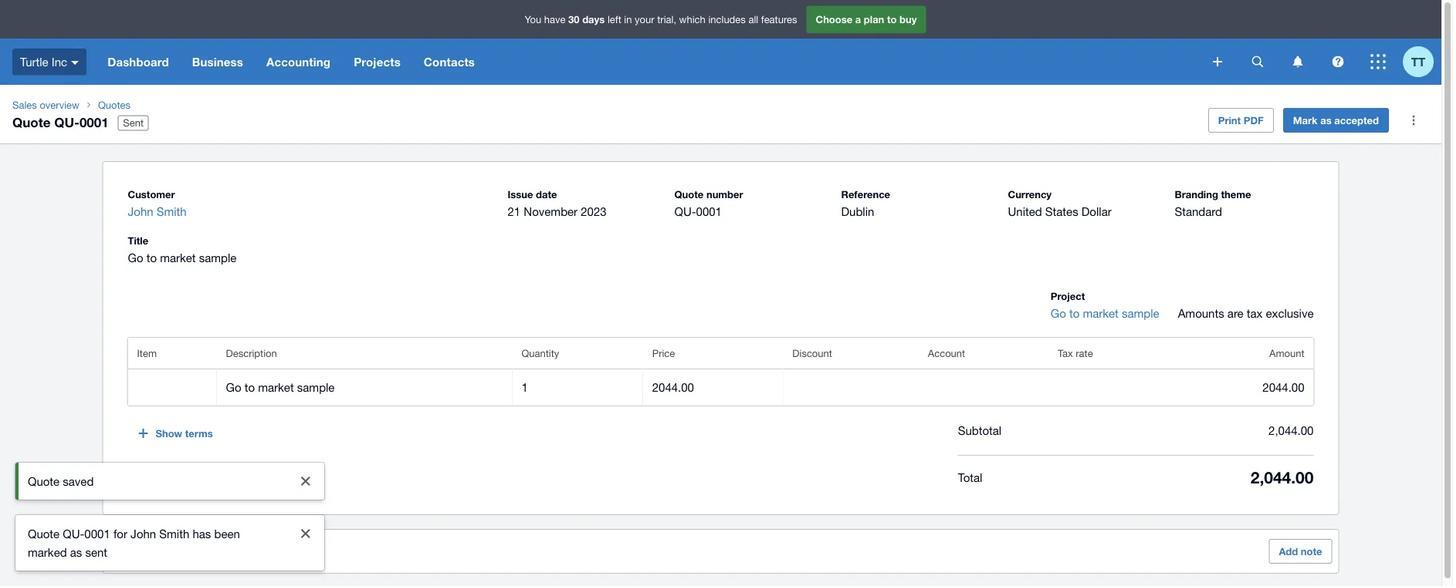 Task type: vqa. For each thing, say whether or not it's contained in the screenshot.
Quote QU-0001's QU-
yes



Task type: locate. For each thing, give the bounding box(es) containing it.
1 vertical spatial go
[[1051, 307, 1066, 320]]

1 horizontal spatial 2044.00
[[1263, 381, 1305, 394]]

to left buy
[[887, 13, 897, 25]]

1 vertical spatial sample
[[1122, 307, 1160, 320]]

branding
[[1175, 188, 1218, 200]]

1 horizontal spatial market
[[258, 381, 294, 394]]

2 vertical spatial sample
[[297, 381, 335, 394]]

sales overview link
[[6, 97, 86, 113]]

quote left saved
[[28, 475, 60, 488]]

svg image up mark as accepted
[[1332, 56, 1344, 68]]

your
[[635, 13, 655, 25]]

add note button
[[1269, 540, 1332, 564]]

0 horizontal spatial as
[[70, 546, 82, 559]]

market inside project go to market sample
[[1083, 307, 1119, 320]]

issue date 21 november 2023
[[508, 188, 607, 218]]

features
[[761, 13, 797, 25]]

qu-
[[54, 114, 79, 130], [675, 205, 696, 218], [63, 527, 84, 541]]

sample inside the "title go to market sample"
[[199, 251, 237, 264]]

to down title
[[146, 251, 157, 264]]

1 vertical spatial john
[[131, 527, 156, 541]]

go down "description"
[[226, 381, 241, 394]]

1 2044.00 from the left
[[652, 381, 694, 394]]

accepted
[[1335, 114, 1379, 126]]

smith
[[157, 205, 187, 218], [159, 527, 189, 541]]

svg image
[[1371, 54, 1386, 69], [1252, 56, 1264, 68], [1332, 56, 1344, 68]]

dismiss button inside quote saved alert
[[290, 466, 321, 497]]

tt
[[1411, 55, 1426, 69]]

2 horizontal spatial svg image
[[1371, 54, 1386, 69]]

1 horizontal spatial sample
[[297, 381, 335, 394]]

go for title go to market sample
[[128, 251, 143, 264]]

sample
[[199, 251, 237, 264], [1122, 307, 1160, 320], [297, 381, 335, 394]]

tax
[[1058, 347, 1073, 359]]

quote inside the quote number qu-0001
[[675, 188, 704, 200]]

1 vertical spatial market
[[1083, 307, 1119, 320]]

0 vertical spatial go
[[128, 251, 143, 264]]

0 horizontal spatial svg image
[[71, 61, 79, 65]]

quote inside alert
[[28, 475, 60, 488]]

turtle inc button
[[0, 39, 96, 85]]

november
[[524, 205, 578, 218]]

standard
[[1175, 205, 1222, 218]]

go
[[128, 251, 143, 264], [1051, 307, 1066, 320], [226, 381, 241, 394]]

you have 30 days left in your trial, which includes all features
[[525, 13, 797, 25]]

go inside quote line items element
[[226, 381, 241, 394]]

overview
[[40, 99, 79, 111]]

sample for title go to market sample
[[199, 251, 237, 264]]

dismiss button
[[290, 466, 321, 497], [290, 519, 321, 550]]

0 vertical spatial as
[[1321, 114, 1332, 126]]

exclusive
[[1266, 307, 1314, 320]]

reference
[[841, 188, 890, 200]]

1 vertical spatial qu-
[[675, 205, 696, 218]]

print
[[1218, 114, 1241, 126]]

2 horizontal spatial sample
[[1122, 307, 1160, 320]]

contacts button
[[412, 39, 487, 85]]

as right mark in the right top of the page
[[1321, 114, 1332, 126]]

which
[[679, 13, 706, 25]]

john right the for
[[131, 527, 156, 541]]

currency
[[1008, 188, 1052, 200]]

0001 inside quote qu-0001 for john smith has been marked as sent
[[84, 527, 110, 541]]

sample inside project go to market sample
[[1122, 307, 1160, 320]]

as inside button
[[1321, 114, 1332, 126]]

2 2044.00 from the left
[[1263, 381, 1305, 394]]

overflow menu image
[[1398, 105, 1429, 136]]

2 vertical spatial go
[[226, 381, 241, 394]]

2 vertical spatial qu-
[[63, 527, 84, 541]]

banner
[[0, 0, 1442, 85]]

0 horizontal spatial 2044.00
[[652, 381, 694, 394]]

go down title
[[128, 251, 143, 264]]

2 vertical spatial market
[[258, 381, 294, 394]]

accounting button
[[255, 39, 342, 85]]

quote for quote number qu-0001
[[675, 188, 704, 200]]

2,044.00 for total
[[1251, 468, 1314, 488]]

svg image
[[1293, 56, 1303, 68], [1213, 57, 1222, 66], [71, 61, 79, 65]]

0 horizontal spatial svg image
[[1252, 56, 1264, 68]]

quotes link
[[92, 97, 161, 113]]

svg image up mark in the right top of the page
[[1293, 56, 1303, 68]]

toggle image
[[122, 549, 131, 555]]

1 vertical spatial 0001
[[696, 205, 722, 218]]

21
[[508, 205, 521, 218]]

go to market sample
[[226, 381, 335, 394]]

dismiss button down dismiss icon
[[290, 519, 321, 550]]

add note
[[1279, 546, 1322, 558]]

for
[[113, 527, 127, 541]]

dismiss image
[[301, 530, 310, 539]]

navigation containing dashboard
[[96, 39, 1202, 85]]

reference dublin
[[841, 188, 890, 218]]

2,044.00
[[1269, 424, 1314, 437], [1251, 468, 1314, 488]]

to down project
[[1069, 307, 1080, 320]]

0001 up "sent"
[[84, 527, 110, 541]]

quote qu-0001
[[12, 114, 109, 130]]

1 vertical spatial as
[[70, 546, 82, 559]]

0 vertical spatial john
[[128, 205, 153, 218]]

svg image left 'tt'
[[1371, 54, 1386, 69]]

turtle
[[20, 55, 48, 69]]

0 vertical spatial 0001
[[79, 114, 109, 130]]

inc
[[52, 55, 67, 69]]

smith inside quote qu-0001 for john smith has been marked as sent
[[159, 527, 189, 541]]

smith inside "customer john smith"
[[157, 205, 187, 218]]

2044.00 down amount
[[1263, 381, 1305, 394]]

number
[[706, 188, 743, 200]]

as
[[1321, 114, 1332, 126], [70, 546, 82, 559]]

terms
[[185, 428, 213, 440]]

1 horizontal spatial as
[[1321, 114, 1332, 126]]

dismiss image
[[301, 477, 310, 486]]

2023
[[581, 205, 607, 218]]

0 vertical spatial smith
[[157, 205, 187, 218]]

svg image inside the turtle inc popup button
[[71, 61, 79, 65]]

2 dismiss button from the top
[[290, 519, 321, 550]]

0 horizontal spatial sample
[[199, 251, 237, 264]]

1 horizontal spatial go
[[226, 381, 241, 394]]

1 vertical spatial 2,044.00
[[1251, 468, 1314, 488]]

to down "description"
[[245, 381, 255, 394]]

2 vertical spatial 0001
[[84, 527, 110, 541]]

as left "sent"
[[70, 546, 82, 559]]

qu- for quote qu-0001
[[54, 114, 79, 130]]

days
[[582, 13, 605, 25]]

project go to market sample
[[1051, 290, 1160, 320]]

smith left has
[[159, 527, 189, 541]]

market for project go to market sample
[[1083, 307, 1119, 320]]

quote up marked at the bottom left of the page
[[28, 527, 60, 541]]

trial,
[[657, 13, 676, 25]]

0 vertical spatial 2,044.00
[[1269, 424, 1314, 437]]

market inside the "title go to market sample"
[[160, 251, 196, 264]]

dismiss button for quote qu-0001 for john smith has been marked as sent
[[290, 519, 321, 550]]

go inside project go to market sample
[[1051, 307, 1066, 320]]

dismiss button up dismiss image
[[290, 466, 321, 497]]

market down the john smith link at the top
[[160, 251, 196, 264]]

svg image up "pdf"
[[1252, 56, 1264, 68]]

go down project
[[1051, 307, 1066, 320]]

market for title go to market sample
[[160, 251, 196, 264]]

quote down sales
[[12, 114, 51, 130]]

go inside the "title go to market sample"
[[128, 251, 143, 264]]

quote line items element
[[128, 338, 1314, 406]]

0 horizontal spatial go
[[128, 251, 143, 264]]

0001 for quote qu-0001 for john smith has been marked as sent
[[84, 527, 110, 541]]

tax
[[1247, 307, 1263, 320]]

to inside project go to market sample
[[1069, 307, 1080, 320]]

projects button
[[342, 39, 412, 85]]

1 vertical spatial dismiss button
[[290, 519, 321, 550]]

market down project
[[1083, 307, 1119, 320]]

0 vertical spatial market
[[160, 251, 196, 264]]

0001 down quotes
[[79, 114, 109, 130]]

business
[[192, 55, 243, 69]]

john down customer
[[128, 205, 153, 218]]

john
[[128, 205, 153, 218], [131, 527, 156, 541]]

market
[[160, 251, 196, 264], [1083, 307, 1119, 320], [258, 381, 294, 394]]

1 vertical spatial smith
[[159, 527, 189, 541]]

0 vertical spatial dismiss button
[[290, 466, 321, 497]]

states
[[1045, 205, 1078, 218]]

dismiss button inside the quote qu-0001 for john smith has been marked as sent "status"
[[290, 519, 321, 550]]

quote qu-0001 for john smith has been marked as sent status
[[15, 516, 324, 571]]

svg image up print
[[1213, 57, 1222, 66]]

sales
[[12, 99, 37, 111]]

quotes
[[98, 99, 131, 111]]

navigation
[[96, 39, 1202, 85]]

qu- inside quote qu-0001 for john smith has been marked as sent
[[63, 527, 84, 541]]

quote inside quote qu-0001 for john smith has been marked as sent
[[28, 527, 60, 541]]

amounts
[[1178, 307, 1224, 320]]

accounting
[[266, 55, 331, 69]]

1 dismiss button from the top
[[290, 466, 321, 497]]

market down "description"
[[258, 381, 294, 394]]

2044.00
[[652, 381, 694, 394], [1263, 381, 1305, 394]]

0 vertical spatial qu-
[[54, 114, 79, 130]]

turtle inc
[[20, 55, 67, 69]]

quantity
[[522, 347, 559, 359]]

saved
[[63, 475, 94, 488]]

has
[[193, 527, 211, 541]]

theme
[[1221, 188, 1251, 200]]

2 horizontal spatial go
[[1051, 307, 1066, 320]]

qu- inside the quote number qu-0001
[[675, 205, 696, 218]]

sample inside quote line items element
[[297, 381, 335, 394]]

0001 down number
[[696, 205, 722, 218]]

quote left number
[[675, 188, 704, 200]]

svg image right "inc"
[[71, 61, 79, 65]]

dublin
[[841, 205, 874, 218]]

a
[[855, 13, 861, 25]]

30
[[568, 13, 580, 25]]

includes
[[708, 13, 746, 25]]

2044.00 down the price on the bottom left of page
[[652, 381, 694, 394]]

0 vertical spatial sample
[[199, 251, 237, 264]]

smith down customer
[[157, 205, 187, 218]]

item
[[137, 347, 157, 359]]

quote
[[12, 114, 51, 130], [675, 188, 704, 200], [28, 475, 60, 488], [28, 527, 60, 541]]

0 horizontal spatial market
[[160, 251, 196, 264]]

2 horizontal spatial market
[[1083, 307, 1119, 320]]



Task type: describe. For each thing, give the bounding box(es) containing it.
1 horizontal spatial svg image
[[1213, 57, 1222, 66]]

quote for quote qu-0001
[[12, 114, 51, 130]]

note
[[1301, 546, 1322, 558]]

description
[[226, 347, 277, 359]]

are
[[1228, 307, 1244, 320]]

print pdf
[[1218, 114, 1264, 126]]

toggle button
[[111, 537, 142, 568]]

1 horizontal spatial svg image
[[1332, 56, 1344, 68]]

mark
[[1293, 114, 1318, 126]]

total
[[958, 471, 983, 485]]

dollar
[[1082, 205, 1112, 218]]

title
[[128, 235, 148, 247]]

plan
[[864, 13, 884, 25]]

all
[[749, 13, 758, 25]]

john inside quote qu-0001 for john smith has been marked as sent
[[131, 527, 156, 541]]

as inside quote qu-0001 for john smith has been marked as sent
[[70, 546, 82, 559]]

quote for quote qu-0001 for john smith has been marked as sent
[[28, 527, 60, 541]]

issue
[[508, 188, 533, 200]]

to inside quote line items element
[[245, 381, 255, 394]]

quote qu-0001 for john smith has been marked as sent
[[28, 527, 240, 559]]

pdf
[[1244, 114, 1264, 126]]

sent
[[85, 546, 107, 559]]

add
[[1279, 546, 1298, 558]]

have
[[544, 13, 566, 25]]

show terms
[[156, 428, 213, 440]]

dashboard link
[[96, 39, 181, 85]]

sales overview
[[12, 99, 79, 111]]

sent
[[123, 117, 144, 129]]

sample for project go to market sample
[[1122, 307, 1160, 320]]

choose a plan to buy
[[816, 13, 917, 25]]

go for project go to market sample
[[1051, 307, 1066, 320]]

0001 inside the quote number qu-0001
[[696, 205, 722, 218]]

amounts are tax exclusive
[[1178, 307, 1314, 320]]

left
[[608, 13, 621, 25]]

customer
[[128, 188, 175, 200]]

mark as accepted
[[1293, 114, 1379, 126]]

title go to market sample
[[128, 235, 237, 264]]

quote for quote saved
[[28, 475, 60, 488]]

dismiss button for quote saved
[[290, 466, 321, 497]]

date
[[536, 188, 557, 200]]

john inside "customer john smith"
[[128, 205, 153, 218]]

branding theme standard
[[1175, 188, 1251, 218]]

mark as accepted button
[[1283, 108, 1389, 133]]

in
[[624, 13, 632, 25]]

navigation inside banner
[[96, 39, 1202, 85]]

you
[[525, 13, 541, 25]]

2,044.00 for subtotal
[[1269, 424, 1314, 437]]

to inside the "title go to market sample"
[[146, 251, 157, 264]]

2 horizontal spatial svg image
[[1293, 56, 1303, 68]]

currency united states dollar
[[1008, 188, 1112, 218]]

tt button
[[1403, 39, 1442, 85]]

john smith link
[[128, 205, 187, 218]]

marked
[[28, 546, 67, 559]]

quote number qu-0001
[[675, 188, 743, 218]]

price
[[652, 347, 675, 359]]

banner containing dashboard
[[0, 0, 1442, 85]]

contacts
[[424, 55, 475, 69]]

print pdf button
[[1208, 108, 1274, 133]]

show terms button
[[128, 422, 222, 446]]

been
[[214, 527, 240, 541]]

buy
[[900, 13, 917, 25]]

project
[[1051, 290, 1085, 302]]

quote saved
[[28, 475, 94, 488]]

rate
[[1076, 347, 1093, 359]]

show
[[156, 428, 182, 440]]

business button
[[181, 39, 255, 85]]

choose
[[816, 13, 853, 25]]

discount
[[793, 347, 832, 359]]

subtotal
[[958, 424, 1002, 437]]

tax rate
[[1058, 347, 1093, 359]]

account
[[928, 347, 965, 359]]

projects
[[354, 55, 401, 69]]

customer john smith
[[128, 188, 187, 218]]

amount
[[1269, 347, 1305, 359]]

go to market sample link
[[1051, 307, 1160, 320]]

market inside quote line items element
[[258, 381, 294, 394]]

united
[[1008, 205, 1042, 218]]

qu- for quote qu-0001 for john smith has been marked as sent
[[63, 527, 84, 541]]

quote saved alert
[[15, 463, 324, 500]]

0001 for quote qu-0001
[[79, 114, 109, 130]]



